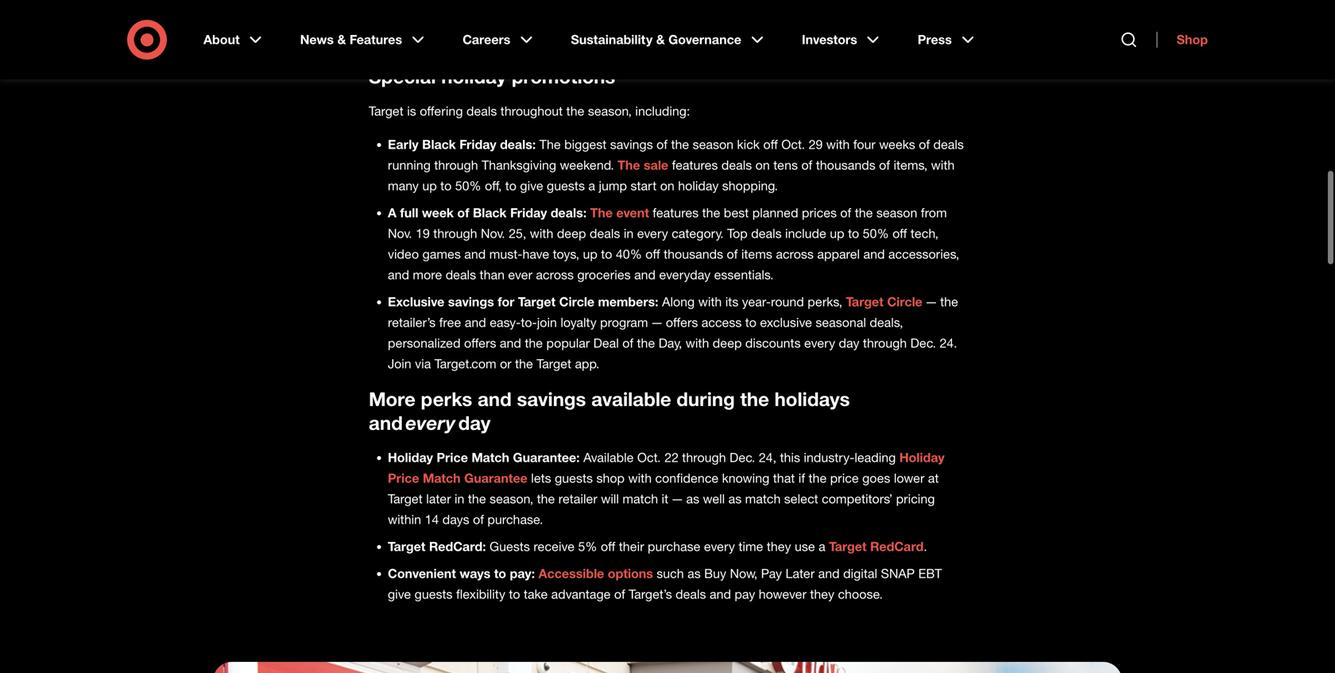 Task type: locate. For each thing, give the bounding box(es) containing it.
every down the event at top left
[[637, 226, 668, 241]]

1 horizontal spatial nov.
[[481, 226, 505, 241]]

50%
[[455, 178, 481, 194], [863, 226, 889, 241]]

best up top
[[724, 205, 749, 221]]

the inside "more perks and savings available during the holidays and"
[[740, 387, 769, 410]]

however
[[759, 587, 807, 602]]

free up always
[[709, 0, 732, 8]]

offers down along
[[666, 315, 698, 330]]

1 horizontal spatial oct.
[[781, 137, 805, 152]]

friday up 25,
[[510, 205, 547, 221]]

0 horizontal spatial a
[[588, 178, 595, 194]]

toys,
[[553, 246, 579, 262]]

can up special
[[410, 33, 431, 49]]

holiday inside features deals on tens of thousands of items, with many up to 50% off, to give guests a jump start on holiday shopping.
[[678, 178, 719, 194]]

for up easy-
[[498, 294, 514, 310]]

day
[[771, 0, 792, 8], [839, 335, 859, 351], [458, 411, 491, 434]]

0 vertical spatial season
[[693, 137, 734, 152]]

advantage
[[551, 587, 611, 602]]

for up press
[[913, 13, 928, 28]]

1 & from the left
[[337, 32, 346, 47]]

0 horizontal spatial across
[[536, 267, 574, 283]]

features deals on tens of thousands of items, with many up to 50% off, to give guests a jump start on holiday shopping.
[[388, 157, 955, 194]]

the event link
[[590, 205, 649, 221]]

0 horizontal spatial deals,
[[504, 0, 537, 8]]

0 vertical spatial ways
[[932, 13, 961, 28]]

holiday up promotions
[[521, 33, 561, 49]]

to inside such as buy now, pay later and digital snap ebt give guests flexibility to take advantage of target's deals and pay however they choose.
[[509, 587, 520, 602]]

through inside features the best planned prices of the season from nov. 19 through nov. 25, with deep deals in every category. top deals include up to 50% off tech, video games and must-have toys, up to 40% off thousands of items across apparel and accessories, and more deals than ever across groceries and everyday essentials.
[[433, 226, 477, 241]]

time
[[739, 539, 763, 554]]

1 vertical spatial offers
[[464, 335, 496, 351]]

guests down weekend.
[[547, 178, 585, 194]]

deep inside features the best planned prices of the season from nov. 19 through nov. 25, with deep deals in every category. top deals include up to 50% off tech, video games and must-have toys, up to 40% off thousands of items across apparel and accessories, and more deals than ever across groceries and everyday essentials.
[[557, 226, 586, 241]]

such
[[657, 566, 684, 581]]

purchase.
[[487, 512, 543, 527]]

savings down the than in the top of the page
[[448, 294, 494, 310]]

holiday up later on the left bottom of the page
[[388, 450, 433, 465]]

at right lower
[[928, 470, 939, 486]]

sustainability
[[571, 32, 653, 47]]

as left buy
[[688, 566, 701, 581]]

features for the
[[653, 205, 699, 221]]

they inside such as buy now, pay later and digital snap ebt give guests flexibility to take advantage of target's deals and pay however they choose.
[[810, 587, 834, 602]]

a
[[388, 205, 397, 221]]

0 horizontal spatial nov.
[[388, 226, 412, 241]]

features inside features deals on tens of thousands of items, with many up to 50% off, to give guests a jump start on holiday shopping.
[[672, 157, 718, 173]]

target's inside such as buy now, pay later and digital snap ebt give guests flexibility to take advantage of target's deals and pay however they choose.
[[629, 587, 672, 602]]

0 horizontal spatial they
[[767, 539, 791, 554]]

19
[[416, 226, 430, 241]]

choose.
[[838, 587, 883, 602]]

1 vertical spatial price
[[388, 470, 419, 486]]

1 horizontal spatial —
[[672, 491, 683, 507]]

deals right "weeks"
[[933, 137, 964, 152]]

1 vertical spatial deals:
[[551, 205, 587, 221]]

in
[[624, 226, 634, 241], [455, 491, 464, 507]]

items,
[[894, 157, 928, 173]]

0 vertical spatial can
[[369, 13, 389, 28]]

0 vertical spatial deep
[[557, 226, 586, 241]]

0 vertical spatial a
[[588, 178, 595, 194]]

ebt
[[918, 566, 942, 581]]

careers link
[[451, 19, 547, 60]]

—
[[926, 294, 937, 310], [652, 315, 662, 330], [672, 491, 683, 507]]

2 & from the left
[[656, 32, 665, 47]]

four
[[853, 137, 876, 152]]

and left feel
[[544, 13, 565, 28]]

40%
[[616, 246, 642, 262]]

best inside with target's incredible deals, everyday low prices, fast and free same-day services and more, guests can shop at their convenience and feel confident they're always getting the best value. read on for ways guests can maximize their holiday budgets.
[[797, 13, 822, 28]]

2 vertical spatial savings
[[517, 387, 586, 410]]

including:
[[635, 103, 690, 119]]

holiday for holiday price match guarantee: available oct. 22 through dec. 24, this industry-leading
[[388, 450, 433, 465]]

available
[[591, 387, 671, 410]]

1 vertical spatial features
[[653, 205, 699, 221]]

on
[[895, 13, 910, 28], [756, 157, 770, 173], [660, 178, 675, 194]]

0 vertical spatial offers
[[666, 315, 698, 330]]

a inside features deals on tens of thousands of items, with many up to 50% off, to give guests a jump start on holiday shopping.
[[588, 178, 595, 194]]

0 vertical spatial give
[[520, 178, 543, 194]]

holiday price match guarantee: available oct. 22 through dec. 24, this industry-leading
[[388, 450, 899, 465]]

1 holiday from the left
[[388, 450, 433, 465]]

holiday
[[388, 450, 433, 465], [899, 450, 945, 465]]

as inside such as buy now, pay later and digital snap ebt give guests flexibility to take advantage of target's deals and pay however they choose.
[[688, 566, 701, 581]]

holiday inside holiday price match guarantee
[[899, 450, 945, 465]]

guests
[[907, 0, 945, 8], [369, 33, 407, 49], [547, 178, 585, 194], [555, 470, 593, 486], [415, 587, 453, 602]]

25,
[[509, 226, 526, 241]]

to left the pay: on the left
[[494, 566, 506, 581]]

in up 40%
[[624, 226, 634, 241]]

0 horizontal spatial at
[[425, 13, 436, 28]]

available
[[583, 450, 634, 465]]

shop down with
[[393, 13, 421, 28]]

target's down such
[[629, 587, 672, 602]]

easy-
[[490, 315, 521, 330]]

with right items,
[[931, 157, 955, 173]]

savings inside "more perks and savings available during the holidays and"
[[517, 387, 586, 410]]

match for guarantee
[[423, 470, 461, 486]]

to down year-
[[745, 315, 757, 330]]

and down more
[[369, 411, 403, 434]]

with inside features deals on tens of thousands of items, with many up to 50% off, to give guests a jump start on holiday shopping.
[[931, 157, 955, 173]]

0 horizontal spatial target's
[[398, 0, 441, 8]]

take
[[524, 587, 548, 602]]

1 horizontal spatial price
[[437, 450, 468, 465]]

50% inside features the best planned prices of the season from nov. 19 through nov. 25, with deep deals in every category. top deals include up to 50% off tech, video games and must-have toys, up to 40% off thousands of items across apparel and accessories, and more deals than ever across groceries and everyday essentials.
[[863, 226, 889, 241]]

a right use
[[819, 539, 825, 554]]

2 nov. from the left
[[481, 226, 505, 241]]

deals, inside with target's incredible deals, everyday low prices, fast and free same-day services and more, guests can shop at their convenience and feel confident they're always getting the best value. read on for ways guests can maximize their holiday budgets.
[[504, 0, 537, 8]]

guests inside such as buy now, pay later and digital snap ebt give guests flexibility to take advantage of target's deals and pay however they choose.
[[415, 587, 453, 602]]

lets guests shop with confidence knowing that if the price goes lower at target later in the season, the retailer will match it — as well as match select competitors' pricing within 14 days of purchase.
[[388, 470, 939, 527]]

target.com
[[435, 356, 496, 372]]

& inside news & features link
[[337, 32, 346, 47]]

— down exclusive savings for target circle members: along with its year-round perks, target circle
[[652, 315, 662, 330]]

savings down app.
[[517, 387, 586, 410]]

competitors'
[[822, 491, 893, 507]]

target up within
[[388, 491, 423, 507]]

the right getting
[[776, 13, 794, 28]]

2 horizontal spatial their
[[619, 539, 644, 554]]

0 vertical spatial in
[[624, 226, 634, 241]]

deals down such
[[676, 587, 706, 602]]

0 horizontal spatial give
[[388, 587, 411, 602]]

join
[[388, 356, 411, 372]]

nov. up video
[[388, 226, 412, 241]]

its
[[725, 294, 739, 310]]

1 vertical spatial deep
[[713, 335, 742, 351]]

and up always
[[684, 0, 706, 8]]

0 horizontal spatial match
[[423, 470, 461, 486]]

guests inside lets guests shop with confidence knowing that if the price goes lower at target later in the season, the retailer will match it — as well as match select competitors' pricing within 14 days of purchase.
[[555, 470, 593, 486]]

2 horizontal spatial savings
[[610, 137, 653, 152]]

0 vertical spatial match
[[472, 450, 509, 465]]

14
[[425, 512, 439, 527]]

0 vertical spatial oct.
[[781, 137, 805, 152]]

match down knowing
[[745, 491, 781, 507]]

0 horizontal spatial free
[[439, 315, 461, 330]]

of right days
[[473, 512, 484, 527]]

2 horizontal spatial day
[[839, 335, 859, 351]]

1 vertical spatial on
[[756, 157, 770, 173]]

buy
[[704, 566, 726, 581]]

& down 'they're'
[[656, 32, 665, 47]]

price inside holiday price match guarantee
[[388, 470, 419, 486]]

sustainability & governance link
[[560, 19, 778, 60]]

the inside "the biggest savings of the season kick off oct. 29 with four weeks of deals running through thanksgiving weekend."
[[671, 137, 689, 152]]

thousands down "four"
[[816, 157, 876, 173]]

along
[[662, 294, 695, 310]]

holiday
[[521, 33, 561, 49], [441, 65, 506, 88], [678, 178, 719, 194]]

across down "include" at right
[[776, 246, 814, 262]]

0 vertical spatial free
[[709, 0, 732, 8]]

on down more,
[[895, 13, 910, 28]]

season inside "the biggest savings of the season kick off oct. 29 with four weeks of deals running through thanksgiving weekend."
[[693, 137, 734, 152]]

0 horizontal spatial season,
[[490, 491, 533, 507]]

through down target circle link
[[863, 335, 907, 351]]

0 vertical spatial friday
[[459, 137, 496, 152]]

match for guarantee:
[[472, 450, 509, 465]]

during
[[677, 387, 735, 410]]

holiday up lower
[[899, 450, 945, 465]]

with inside "the biggest savings of the season kick off oct. 29 with four weeks of deals running through thanksgiving weekend."
[[826, 137, 850, 152]]

1 horizontal spatial &
[[656, 32, 665, 47]]

the
[[539, 137, 561, 152], [618, 157, 640, 173], [590, 205, 613, 221]]

1 horizontal spatial best
[[797, 13, 822, 28]]

price down every day on the left
[[437, 450, 468, 465]]

shop inside with target's incredible deals, everyday low prices, fast and free same-day services and more, guests can shop at their convenience and feel confident they're always getting the best value. read on for ways guests can maximize their holiday budgets.
[[393, 13, 421, 28]]

for
[[913, 13, 928, 28], [498, 294, 514, 310]]

1 vertical spatial free
[[439, 315, 461, 330]]

of down the program
[[622, 335, 633, 351]]

1 vertical spatial savings
[[448, 294, 494, 310]]

everyday up feel
[[541, 0, 592, 8]]

their down convenience
[[492, 33, 517, 49]]

2 horizontal spatial —
[[926, 294, 937, 310]]

accessible
[[539, 566, 604, 581]]

on down 'sale' at the top of page
[[660, 178, 675, 194]]

popular
[[546, 335, 590, 351]]

0 vertical spatial target's
[[398, 0, 441, 8]]

day inside with target's incredible deals, everyday low prices, fast and free same-day services and more, guests can shop at their convenience and feel confident they're always getting the best value. read on for ways guests can maximize their holiday budgets.
[[771, 0, 792, 8]]

digital
[[843, 566, 877, 581]]

1 horizontal spatial in
[[624, 226, 634, 241]]

1 horizontal spatial free
[[709, 0, 732, 8]]

0 vertical spatial holiday
[[521, 33, 561, 49]]

give down thanksgiving
[[520, 178, 543, 194]]

the inside "the biggest savings of the season kick off oct. 29 with four weeks of deals running through thanksgiving weekend."
[[539, 137, 561, 152]]

1 vertical spatial give
[[388, 587, 411, 602]]

1 vertical spatial 50%
[[863, 226, 889, 241]]

holiday inside with target's incredible deals, everyday low prices, fast and free same-day services and more, guests can shop at their convenience and feel confident they're always getting the best value. read on for ways guests can maximize their holiday budgets.
[[521, 33, 561, 49]]

this
[[780, 450, 800, 465]]

1 match from the left
[[623, 491, 658, 507]]

many
[[388, 178, 419, 194]]

day down perks
[[458, 411, 491, 434]]

1 vertical spatial ways
[[460, 566, 491, 581]]

0 horizontal spatial thousands
[[664, 246, 723, 262]]

the up start at top
[[618, 157, 640, 173]]

season, up biggest
[[588, 103, 632, 119]]

shop up 'will'
[[596, 470, 625, 486]]

deals: up toys,
[[551, 205, 587, 221]]

perks
[[421, 387, 472, 410]]

.
[[924, 539, 927, 554]]

the biggest savings of the season kick off oct. 29 with four weeks of deals running through thanksgiving weekend.
[[388, 137, 964, 173]]

essentials.
[[714, 267, 774, 283]]

in inside lets guests shop with confidence knowing that if the price goes lower at target later in the season, the retailer will match it — as well as match select competitors' pricing within 14 days of purchase.
[[455, 491, 464, 507]]

0 vertical spatial at
[[425, 13, 436, 28]]

their
[[439, 13, 464, 28], [492, 33, 517, 49], [619, 539, 644, 554]]

1 horizontal spatial shop
[[596, 470, 625, 486]]

features right 'sale' at the top of page
[[672, 157, 718, 173]]

1 vertical spatial season
[[877, 205, 917, 221]]

& inside sustainability & governance "link"
[[656, 32, 665, 47]]

with inside — the retailer's free and easy-to-join loyalty program — offers access to exclusive seasonal deals, personalized offers and the popular deal of the day, with deep discounts every day through dec. 24. join via target.com or the target app.
[[686, 335, 709, 351]]

holidays
[[775, 387, 850, 410]]

than
[[480, 267, 505, 283]]

oct. left 22
[[637, 450, 661, 465]]

0 horizontal spatial match
[[623, 491, 658, 507]]

1 horizontal spatial target's
[[629, 587, 672, 602]]

thousands
[[816, 157, 876, 173], [664, 246, 723, 262]]

1 horizontal spatial season,
[[588, 103, 632, 119]]

give
[[520, 178, 543, 194], [388, 587, 411, 602]]

1 horizontal spatial savings
[[517, 387, 586, 410]]

2 vertical spatial —
[[672, 491, 683, 507]]

1 horizontal spatial at
[[928, 470, 939, 486]]

across down toys,
[[536, 267, 574, 283]]

and down 40%
[[634, 267, 656, 283]]

holiday price match guarantee link
[[388, 450, 945, 486]]

deals down 'the event' link
[[590, 226, 620, 241]]

day inside — the retailer's free and easy-to-join loyalty program — offers access to exclusive seasonal deals, personalized offers and the popular deal of the day, with deep discounts every day through dec. 24. join via target.com or the target app.
[[839, 335, 859, 351]]

planned
[[752, 205, 798, 221]]

holiday down maximize
[[441, 65, 506, 88]]

1 horizontal spatial across
[[776, 246, 814, 262]]

apparel
[[817, 246, 860, 262]]

1 horizontal spatial they
[[810, 587, 834, 602]]

later
[[426, 491, 451, 507]]

to
[[440, 178, 452, 194], [505, 178, 517, 194], [848, 226, 859, 241], [601, 246, 612, 262], [745, 315, 757, 330], [494, 566, 506, 581], [509, 587, 520, 602]]

well
[[703, 491, 725, 507]]

0 horizontal spatial holiday
[[441, 65, 506, 88]]

0 vertical spatial deals,
[[504, 0, 537, 8]]

& for governance
[[656, 32, 665, 47]]

off right kick
[[763, 137, 778, 152]]

season, up purchase.
[[490, 491, 533, 507]]

up up apparel
[[830, 226, 845, 241]]

through inside "the biggest savings of the season kick off oct. 29 with four weeks of deals running through thanksgiving weekend."
[[434, 157, 478, 173]]

the down jump
[[590, 205, 613, 221]]

it
[[662, 491, 668, 507]]

features up category.
[[653, 205, 699, 221]]

circle up loyalty
[[559, 294, 594, 310]]

1 vertical spatial season,
[[490, 491, 533, 507]]

deep down access
[[713, 335, 742, 351]]

2 vertical spatial their
[[619, 539, 644, 554]]

0 horizontal spatial the
[[539, 137, 561, 152]]

the up features deals on tens of thousands of items, with many up to 50% off, to give guests a jump start on holiday shopping.
[[671, 137, 689, 152]]

with down holiday price match guarantee: available oct. 22 through dec. 24, this industry-leading
[[628, 470, 652, 486]]

1 horizontal spatial holiday
[[521, 33, 561, 49]]

0 horizontal spatial 50%
[[455, 178, 481, 194]]

target's
[[398, 0, 441, 8], [629, 587, 672, 602]]

must-
[[489, 246, 523, 262]]

— right it
[[672, 491, 683, 507]]

up
[[422, 178, 437, 194], [830, 226, 845, 241], [583, 246, 598, 262]]

0 horizontal spatial day
[[458, 411, 491, 434]]

24.
[[940, 335, 957, 351]]

season left kick
[[693, 137, 734, 152]]

with right 29
[[826, 137, 850, 152]]

0 vertical spatial for
[[913, 13, 928, 28]]

free up personalized
[[439, 315, 461, 330]]

pay:
[[510, 566, 535, 581]]

up right many on the top left of page
[[422, 178, 437, 194]]

1 horizontal spatial thousands
[[816, 157, 876, 173]]

read
[[862, 13, 892, 28]]

shop
[[1177, 32, 1208, 47]]

governance
[[668, 32, 741, 47]]

thousands inside features deals on tens of thousands of items, with many up to 50% off, to give guests a jump start on holiday shopping.
[[816, 157, 876, 173]]

1 vertical spatial target's
[[629, 587, 672, 602]]

every inside features the best planned prices of the season from nov. 19 through nov. 25, with deep deals in every category. top deals include up to 50% off tech, video games and must-have toys, up to 40% off thousands of items across apparel and accessories, and more deals than ever across groceries and everyday essentials.
[[637, 226, 668, 241]]

2 holiday from the left
[[899, 450, 945, 465]]

1 vertical spatial can
[[410, 33, 431, 49]]

ways up press
[[932, 13, 961, 28]]

guests down convenient at the bottom left of the page
[[415, 587, 453, 602]]

1 horizontal spatial their
[[492, 33, 517, 49]]

features inside features the best planned prices of the season from nov. 19 through nov. 25, with deep deals in every category. top deals include up to 50% off tech, video games and must-have toys, up to 40% off thousands of items across apparel and accessories, and more deals than ever across groceries and everyday essentials.
[[653, 205, 699, 221]]

50% left tech,
[[863, 226, 889, 241]]

nov. up 'must-'
[[481, 226, 505, 241]]

1 vertical spatial everyday
[[659, 267, 711, 283]]

1 vertical spatial holiday
[[441, 65, 506, 88]]

1 horizontal spatial season
[[877, 205, 917, 221]]

full
[[400, 205, 418, 221]]

1 horizontal spatial deep
[[713, 335, 742, 351]]

2 horizontal spatial holiday
[[678, 178, 719, 194]]

0 horizontal spatial circle
[[559, 294, 594, 310]]

join
[[537, 315, 557, 330]]

the for biggest
[[539, 137, 561, 152]]

0 horizontal spatial on
[[660, 178, 675, 194]]

season up tech,
[[877, 205, 917, 221]]

press link
[[907, 19, 989, 60]]

dec.
[[910, 335, 936, 351], [730, 450, 755, 465]]

free inside — the retailer's free and easy-to-join loyalty program — offers access to exclusive seasonal deals, personalized offers and the popular deal of the day, with deep discounts every day through dec. 24. join via target.com or the target app.
[[439, 315, 461, 330]]

best down the services
[[797, 13, 822, 28]]

1 horizontal spatial match
[[472, 450, 509, 465]]

guests up press
[[907, 0, 945, 8]]

match inside holiday price match guarantee
[[423, 470, 461, 486]]

holiday for holiday price match guarantee
[[899, 450, 945, 465]]

a left jump
[[588, 178, 595, 194]]

1 vertical spatial shop
[[596, 470, 625, 486]]

thousands down category.
[[664, 246, 723, 262]]

news & features
[[300, 32, 402, 47]]

0 horizontal spatial shop
[[393, 13, 421, 28]]

1 vertical spatial oct.
[[637, 450, 661, 465]]

day,
[[659, 335, 682, 351]]

options
[[608, 566, 653, 581]]

0 horizontal spatial season
[[693, 137, 734, 152]]

0 vertical spatial dec.
[[910, 335, 936, 351]]

0 horizontal spatial everyday
[[541, 0, 592, 8]]

1 horizontal spatial day
[[771, 0, 792, 8]]

0 horizontal spatial friday
[[459, 137, 496, 152]]

0 vertical spatial shop
[[393, 13, 421, 28]]

0 horizontal spatial deep
[[557, 226, 586, 241]]

at up maximize
[[425, 13, 436, 28]]

and up value.
[[846, 0, 868, 8]]

shop link
[[1157, 32, 1208, 48]]

season
[[693, 137, 734, 152], [877, 205, 917, 221]]

0 vertical spatial across
[[776, 246, 814, 262]]



Task type: vqa. For each thing, say whether or not it's contained in the screenshot.
with inside the FEATURES THE BEST PLANNED PRICES OF THE SEASON FROM NOV. 19 THROUGH NOV. 25, WITH DEEP DEALS IN EVERY CATEGORY. TOP DEALS INCLUDE UP TO 50% OFF TECH, VIDEO GAMES AND MUST-HAVE TOYS, UP TO 40% OFF THOUSANDS OF ITEMS ACROSS APPAREL AND ACCESSORIES, AND MORE DEALS THAN EVER ACROSS GROCERIES AND EVERYDAY ESSENTIALS.
yes



Task type: describe. For each thing, give the bounding box(es) containing it.
with
[[369, 0, 394, 8]]

news
[[300, 32, 334, 47]]

1 horizontal spatial offers
[[666, 315, 698, 330]]

0 vertical spatial —
[[926, 294, 937, 310]]

50% inside features deals on tens of thousands of items, with many up to 50% off, to give guests a jump start on holiday shopping.
[[455, 178, 481, 194]]

shopping.
[[722, 178, 778, 194]]

the for sale
[[618, 157, 640, 173]]

2 vertical spatial on
[[660, 178, 675, 194]]

promotions
[[512, 65, 615, 88]]

and right later
[[818, 566, 840, 581]]

guarantee:
[[513, 450, 580, 465]]

thanksgiving
[[482, 157, 556, 173]]

0 vertical spatial their
[[439, 13, 464, 28]]

personalized
[[388, 335, 461, 351]]

to up week
[[440, 178, 452, 194]]

for inside with target's incredible deals, everyday low prices, fast and free same-day services and more, guests can shop at their convenience and feel confident they're always getting the best value. read on for ways guests can maximize their holiday budgets.
[[913, 13, 928, 28]]

more
[[369, 387, 416, 410]]

off,
[[485, 178, 502, 194]]

the down to-
[[525, 335, 543, 351]]

target is offering deals throughout the season, including:
[[369, 103, 690, 119]]

lets
[[531, 470, 551, 486]]

with left its
[[698, 294, 722, 310]]

exclusive
[[760, 315, 812, 330]]

kick
[[737, 137, 760, 152]]

loyalty
[[561, 315, 597, 330]]

target up to-
[[518, 294, 556, 310]]

through inside — the retailer's free and easy-to-join loyalty program — offers access to exclusive seasonal deals, personalized offers and the popular deal of the day, with deep discounts every day through dec. 24. join via target.com or the target app.
[[863, 335, 907, 351]]

receive
[[534, 539, 575, 554]]

target redcard: guests receive 5% off their purchase every time they use a target redcard .
[[388, 539, 927, 554]]

incredible
[[445, 0, 500, 8]]

thousands inside features the best planned prices of the season from nov. 19 through nov. 25, with deep deals in every category. top deals include up to 50% off tech, video games and must-have toys, up to 40% off thousands of items across apparel and accessories, and more deals than ever across groceries and everyday essentials.
[[664, 246, 723, 262]]

0 vertical spatial season,
[[588, 103, 632, 119]]

deals inside features deals on tens of thousands of items, with many up to 50% off, to give guests a jump start on holiday shopping.
[[721, 157, 752, 173]]

convenience
[[468, 13, 540, 28]]

investors link
[[791, 19, 894, 60]]

and up or on the left of page
[[500, 335, 521, 351]]

0 horizontal spatial savings
[[448, 294, 494, 310]]

— the retailer's free and easy-to-join loyalty program — offers access to exclusive seasonal deals, personalized offers and the popular deal of the day, with deep discounts every day through dec. 24. join via target.com or the target app.
[[388, 294, 958, 372]]

fast
[[660, 0, 681, 8]]

2 vertical spatial the
[[590, 205, 613, 221]]

and up the than in the top of the page
[[464, 246, 486, 262]]

29
[[809, 137, 823, 152]]

purchase
[[648, 539, 701, 554]]

goes
[[862, 470, 890, 486]]

the down lets at left
[[537, 491, 555, 507]]

snap
[[881, 566, 915, 581]]

sale
[[644, 157, 668, 173]]

weeks
[[879, 137, 915, 152]]

maximize
[[435, 33, 488, 49]]

with inside lets guests shop with confidence knowing that if the price goes lower at target later in the season, the retailer will match it — as well as match select competitors' pricing within 14 days of purchase.
[[628, 470, 652, 486]]

target inside lets guests shop with confidence knowing that if the price goes lower at target later in the season, the retailer will match it — as well as match select competitors' pricing within 14 days of purchase.
[[388, 491, 423, 507]]

target inside — the retailer's free and easy-to-join loyalty program — offers access to exclusive seasonal deals, personalized offers and the popular deal of the day, with deep discounts every day through dec. 24. join via target.com or the target app.
[[537, 356, 571, 372]]

and right apparel
[[863, 246, 885, 262]]

within
[[388, 512, 421, 527]]

season inside features the best planned prices of the season from nov. 19 through nov. 25, with deep deals in every category. top deals include up to 50% off tech, video games and must-have toys, up to 40% off thousands of items across apparel and accessories, and more deals than ever across groceries and everyday essentials.
[[877, 205, 917, 221]]

pay
[[761, 566, 782, 581]]

always
[[691, 13, 729, 28]]

to up groceries
[[601, 246, 612, 262]]

about link
[[192, 19, 276, 60]]

price
[[830, 470, 859, 486]]

knowing
[[722, 470, 770, 486]]

a full week of black friday deals: the event
[[388, 205, 649, 221]]

1 horizontal spatial a
[[819, 539, 825, 554]]

convenient
[[388, 566, 456, 581]]

at inside with target's incredible deals, everyday low prices, fast and free same-day services and more, guests can shop at their convenience and feel confident they're always getting the best value. read on for ways guests can maximize their holiday budgets.
[[425, 13, 436, 28]]

now,
[[730, 566, 758, 581]]

ways inside with target's incredible deals, everyday low prices, fast and free same-day services and more, guests can shop at their convenience and feel confident they're always getting the best value. read on for ways guests can maximize their holiday budgets.
[[932, 13, 961, 28]]

and down or on the left of page
[[478, 387, 512, 410]]

to inside — the retailer's free and easy-to-join loyalty program — offers access to exclusive seasonal deals, personalized offers and the popular deal of the day, with deep discounts every day through dec. 24. join via target.com or the target app.
[[745, 315, 757, 330]]

the sale link
[[618, 157, 668, 173]]

discounts
[[745, 335, 801, 351]]

games
[[422, 246, 461, 262]]

2 match from the left
[[745, 491, 781, 507]]

0 horizontal spatial —
[[652, 315, 662, 330]]

target up seasonal
[[846, 294, 884, 310]]

via
[[415, 356, 431, 372]]

1 circle from the left
[[559, 294, 594, 310]]

the right if
[[809, 470, 827, 486]]

low
[[596, 0, 615, 8]]

season, inside lets guests shop with confidence knowing that if the price goes lower at target later in the season, the retailer will match it — as well as match select competitors' pricing within 14 days of purchase.
[[490, 491, 533, 507]]

the inside with target's incredible deals, everyday low prices, fast and free same-day services and more, guests can shop at their convenience and feel confident they're always getting the best value. read on for ways guests can maximize their holiday budgets.
[[776, 13, 794, 28]]

of inside — the retailer's free and easy-to-join loyalty program — offers access to exclusive seasonal deals, personalized offers and the popular deal of the day, with deep discounts every day through dec. 24. join via target.com or the target app.
[[622, 335, 633, 351]]

pricing
[[896, 491, 935, 507]]

1 horizontal spatial friday
[[510, 205, 547, 221]]

2 horizontal spatial up
[[830, 226, 845, 241]]

is
[[407, 103, 416, 119]]

dec. inside — the retailer's free and easy-to-join loyalty program — offers access to exclusive seasonal deals, personalized offers and the popular deal of the day, with deep discounts every day through dec. 24. join via target.com or the target app.
[[910, 335, 936, 351]]

target down within
[[388, 539, 426, 554]]

confident
[[593, 13, 646, 28]]

0 horizontal spatial dec.
[[730, 450, 755, 465]]

target up digital
[[829, 539, 867, 554]]

1 vertical spatial across
[[536, 267, 574, 283]]

guests inside features deals on tens of thousands of items, with many up to 50% off, to give guests a jump start on holiday shopping.
[[547, 178, 585, 194]]

1 horizontal spatial can
[[410, 33, 431, 49]]

to right off,
[[505, 178, 517, 194]]

more perks and savings available during the holidays and
[[369, 387, 850, 434]]

2 circle from the left
[[887, 294, 922, 310]]

the right or on the left of page
[[515, 356, 533, 372]]

off right 5% at the bottom
[[601, 539, 615, 554]]

in inside features the best planned prices of the season from nov. 19 through nov. 25, with deep deals in every category. top deals include up to 50% off tech, video games and must-have toys, up to 40% off thousands of items across apparel and accessories, and more deals than ever across groceries and everyday essentials.
[[624, 226, 634, 241]]

target left is
[[369, 103, 404, 119]]

have
[[523, 246, 549, 262]]

select
[[784, 491, 818, 507]]

deep inside — the retailer's free and easy-to-join loyalty program — offers access to exclusive seasonal deals, personalized offers and the popular deal of the day, with deep discounts every day through dec. 24. join via target.com or the target app.
[[713, 335, 742, 351]]

— inside lets guests shop with confidence knowing that if the price goes lower at target later in the season, the retailer will match it — as well as match select competitors' pricing within 14 days of purchase.
[[672, 491, 683, 507]]

deals down the games
[[446, 267, 476, 283]]

every up buy
[[704, 539, 735, 554]]

the up category.
[[702, 205, 720, 221]]

press
[[918, 32, 952, 47]]

everyday inside with target's incredible deals, everyday low prices, fast and free same-day services and more, guests can shop at their convenience and feel confident they're always getting the best value. read on for ways guests can maximize their holiday budgets.
[[541, 0, 592, 8]]

as left well
[[686, 491, 699, 507]]

every inside — the retailer's free and easy-to-join loyalty program — offers access to exclusive seasonal deals, personalized offers and the popular deal of the day, with deep discounts every day through dec. 24. join via target.com or the target app.
[[804, 335, 835, 351]]

of up 'sale' at the top of page
[[657, 137, 668, 152]]

deals down special holiday promotions
[[466, 103, 497, 119]]

of down top
[[727, 246, 738, 262]]

of right prices on the right
[[840, 205, 851, 221]]

0 vertical spatial deals:
[[500, 137, 536, 152]]

of right week
[[457, 205, 469, 221]]

prices,
[[619, 0, 656, 8]]

at inside lets guests shop with confidence knowing that if the price goes lower at target later in the season, the retailer will match it — as well as match select competitors' pricing within 14 days of purchase.
[[928, 470, 939, 486]]

special holiday promotions
[[369, 65, 615, 88]]

target's inside with target's incredible deals, everyday low prices, fast and free same-day services and more, guests can shop at their convenience and feel confident they're always getting the best value. read on for ways guests can maximize their holiday budgets.
[[398, 0, 441, 8]]

to-
[[521, 315, 537, 330]]

every down perks
[[405, 411, 456, 434]]

1 nov. from the left
[[388, 226, 412, 241]]

of right tens
[[801, 157, 812, 173]]

deals, inside — the retailer's free and easy-to-join loyalty program — offers access to exclusive seasonal deals, personalized offers and the popular deal of the day, with deep discounts every day through dec. 24. join via target.com or the target app.
[[870, 315, 903, 330]]

perks,
[[808, 294, 842, 310]]

deals inside "the biggest savings of the season kick off oct. 29 with four weeks of deals running through thanksgiving weekend."
[[933, 137, 964, 152]]

shop inside lets guests shop with confidence knowing that if the price goes lower at target later in the season, the retailer will match it — as well as match select competitors' pricing within 14 days of purchase.
[[596, 470, 625, 486]]

the left day,
[[637, 335, 655, 351]]

items
[[741, 246, 772, 262]]

0 horizontal spatial ways
[[460, 566, 491, 581]]

1 vertical spatial their
[[492, 33, 517, 49]]

guests down with
[[369, 33, 407, 49]]

with inside features the best planned prices of the season from nov. 19 through nov. 25, with deep deals in every category. top deals include up to 50% off tech, video games and must-have toys, up to 40% off thousands of items across apparel and accessories, and more deals than ever across groceries and everyday essentials.
[[530, 226, 553, 241]]

savings inside "the biggest savings of the season kick off oct. 29 with four weeks of deals running through thanksgiving weekend."
[[610, 137, 653, 152]]

groceries
[[577, 267, 631, 283]]

and left easy-
[[465, 315, 486, 330]]

more,
[[871, 0, 903, 8]]

on inside with target's incredible deals, everyday low prices, fast and free same-day services and more, guests can shop at their convenience and feel confident they're always getting the best value. read on for ways guests can maximize their holiday budgets.
[[895, 13, 910, 28]]

1 vertical spatial for
[[498, 294, 514, 310]]

2 vertical spatial up
[[583, 246, 598, 262]]

free inside with target's incredible deals, everyday low prices, fast and free same-day services and more, guests can shop at their convenience and feel confident they're always getting the best value. read on for ways guests can maximize their holiday budgets.
[[709, 0, 732, 8]]

1 horizontal spatial on
[[756, 157, 770, 173]]

1 horizontal spatial black
[[473, 205, 507, 221]]

22
[[664, 450, 679, 465]]

of inside such as buy now, pay later and digital snap ebt give guests flexibility to take advantage of target's deals and pay however they choose.
[[614, 587, 625, 602]]

give inside such as buy now, pay later and digital snap ebt give guests flexibility to take advantage of target's deals and pay however they choose.
[[388, 587, 411, 602]]

the down guarantee
[[468, 491, 486, 507]]

off inside "the biggest savings of the season kick off oct. 29 with four weeks of deals running through thanksgiving weekend."
[[763, 137, 778, 152]]

pay
[[735, 587, 755, 602]]

early
[[388, 137, 419, 152]]

of inside lets guests shop with confidence knowing that if the price goes lower at target later in the season, the retailer will match it — as well as match select competitors' pricing within 14 days of purchase.
[[473, 512, 484, 527]]

services
[[795, 0, 843, 8]]

2 vertical spatial day
[[458, 411, 491, 434]]

same-
[[735, 0, 771, 8]]

holiday price match guarantee
[[388, 450, 945, 486]]

the up biggest
[[566, 103, 584, 119]]

off left tech,
[[893, 226, 907, 241]]

the sale
[[618, 157, 668, 173]]

0 horizontal spatial can
[[369, 13, 389, 28]]

price for holiday price match guarantee
[[388, 470, 419, 486]]

0 horizontal spatial offers
[[464, 335, 496, 351]]

deals down planned at top
[[751, 226, 782, 241]]

0 vertical spatial black
[[422, 137, 456, 152]]

exclusive
[[388, 294, 445, 310]]

the right prices on the right
[[855, 205, 873, 221]]

of up items,
[[919, 137, 930, 152]]

industry-
[[804, 450, 855, 465]]

off right 40%
[[646, 246, 660, 262]]

through up confidence
[[682, 450, 726, 465]]

to up apparel
[[848, 226, 859, 241]]

price for holiday price match guarantee: available oct. 22 through dec. 24, this industry-leading
[[437, 450, 468, 465]]

the up 24.
[[940, 294, 958, 310]]

accessible options link
[[539, 566, 653, 581]]

up inside features deals on tens of thousands of items, with many up to 50% off, to give guests a jump start on holiday shopping.
[[422, 178, 437, 194]]

oct. inside "the biggest savings of the season kick off oct. 29 with four weeks of deals running through thanksgiving weekend."
[[781, 137, 805, 152]]

as right well
[[728, 491, 742, 507]]

0 vertical spatial they
[[767, 539, 791, 554]]

deals inside such as buy now, pay later and digital snap ebt give guests flexibility to take advantage of target's deals and pay however they choose.
[[676, 587, 706, 602]]

start
[[631, 178, 657, 194]]

seasonal
[[816, 315, 866, 330]]

news & features link
[[289, 19, 439, 60]]

features for deals
[[672, 157, 718, 173]]

deal
[[593, 335, 619, 351]]

early black friday deals:
[[388, 137, 536, 152]]

0 horizontal spatial oct.
[[637, 450, 661, 465]]

ever
[[508, 267, 532, 283]]

of down "weeks"
[[879, 157, 890, 173]]

and down video
[[388, 267, 409, 283]]

sustainability & governance
[[571, 32, 741, 47]]

best inside features the best planned prices of the season from nov. 19 through nov. 25, with deep deals in every category. top deals include up to 50% off tech, video games and must-have toys, up to 40% off thousands of items across apparel and accessories, and more deals than ever across groceries and everyday essentials.
[[724, 205, 749, 221]]

investors
[[802, 32, 857, 47]]

throughout
[[501, 103, 563, 119]]

convenient ways to pay: accessible options
[[388, 566, 653, 581]]

later
[[786, 566, 815, 581]]

& for features
[[337, 32, 346, 47]]

with target's incredible deals, everyday low prices, fast and free same-day services and more, guests can shop at their convenience and feel confident they're always getting the best value. read on for ways guests can maximize their holiday budgets.
[[369, 0, 961, 49]]

give inside features deals on tens of thousands of items, with many up to 50% off, to give guests a jump start on holiday shopping.
[[520, 178, 543, 194]]

confidence
[[655, 470, 719, 486]]

everyday inside features the best planned prices of the season from nov. 19 through nov. 25, with deep deals in every category. top deals include up to 50% off tech, video games and must-have toys, up to 40% off thousands of items across apparel and accessories, and more deals than ever across groceries and everyday essentials.
[[659, 267, 711, 283]]

and down buy
[[710, 587, 731, 602]]



